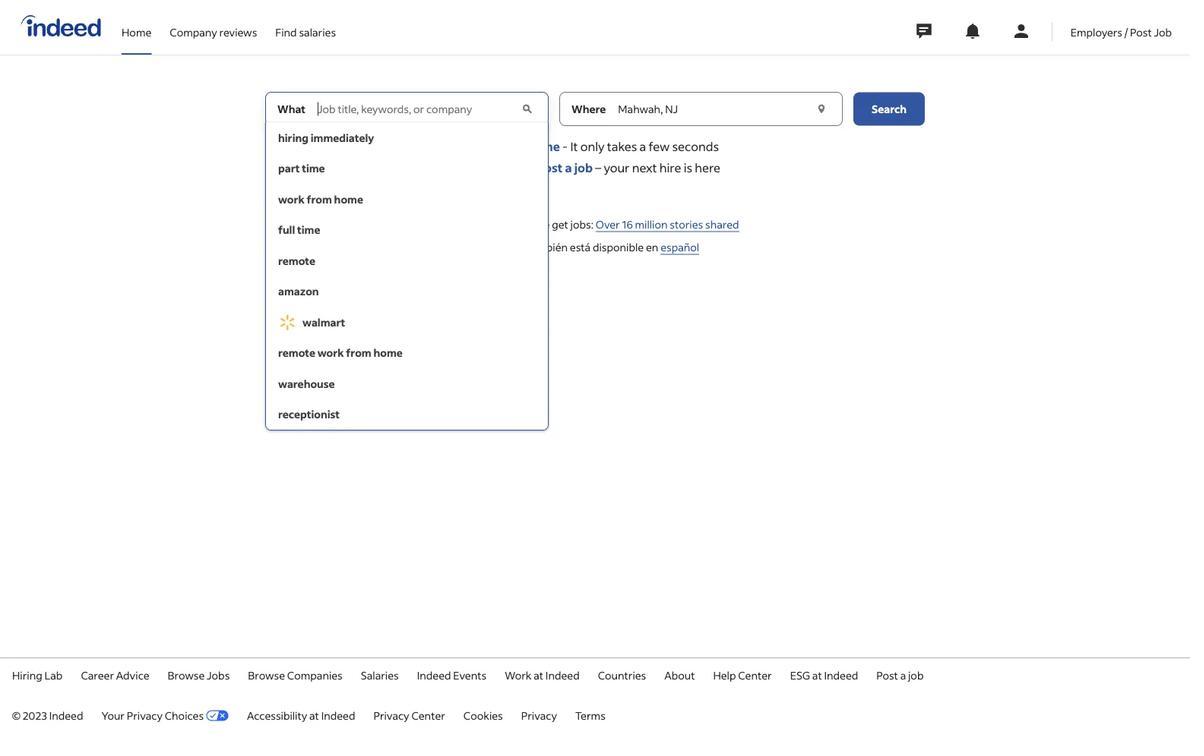 Task type: describe. For each thing, give the bounding box(es) containing it.
work from home
[[278, 192, 363, 206]]

your privacy choices link
[[101, 709, 229, 723]]

cookies
[[463, 709, 503, 723]]

is
[[684, 160, 692, 176]]

1 privacy from the left
[[127, 709, 163, 723]]

privacy for privacy center
[[373, 709, 409, 723]]

cookies link
[[463, 709, 503, 723]]

disponible
[[593, 241, 644, 254]]

resume
[[517, 138, 560, 154]]

español link
[[660, 241, 699, 255]]

career advice link
[[81, 669, 149, 682]]

work at indeed link
[[505, 669, 580, 682]]

0 vertical spatial home
[[334, 192, 363, 206]]

0 vertical spatial post
[[1130, 25, 1152, 39]]

notifications unread count 0 image
[[963, 22, 982, 40]]

/
[[1125, 25, 1128, 39]]

walmart
[[302, 315, 345, 329]]

accessibility
[[247, 709, 307, 723]]

hire
[[659, 160, 681, 176]]

over 16 million stories shared link
[[596, 218, 739, 232]]

indeed left events
[[417, 669, 451, 682]]

hiring lab link
[[12, 669, 63, 682]]

search button
[[853, 92, 925, 126]]

esg
[[790, 669, 810, 682]]

company reviews link
[[170, 0, 257, 52]]

messages unread count 0 image
[[914, 16, 934, 46]]

jobs:
[[570, 218, 593, 231]]

What field
[[315, 92, 518, 126]]

at for accessibility
[[309, 709, 319, 723]]

clear element for where
[[814, 101, 829, 117]]

1 vertical spatial home
[[373, 346, 403, 360]]

salaries link
[[361, 669, 399, 682]]

career
[[81, 669, 114, 682]]

job
[[1154, 25, 1172, 39]]

home link
[[122, 0, 151, 52]]

part time
[[278, 161, 325, 175]]

1 vertical spatial job
[[908, 669, 924, 682]]

about link
[[664, 669, 695, 682]]

remote for remote work from home
[[278, 346, 315, 360]]

clear image
[[519, 101, 535, 117]]

indeed right 2023
[[49, 709, 83, 723]]

post a job link
[[876, 669, 924, 682]]

browse companies
[[248, 669, 343, 682]]

indeed right work
[[546, 669, 580, 682]]

work
[[505, 669, 532, 682]]

indeed events
[[417, 669, 486, 682]]

walmart company results image
[[278, 313, 296, 332]]

over
[[596, 218, 620, 231]]

© 2023 indeed
[[12, 709, 83, 723]]

reviews
[[219, 25, 257, 39]]

0 horizontal spatial your
[[487, 138, 514, 154]]

it
[[570, 138, 578, 154]]

amazon
[[278, 285, 319, 298]]

post for post your resume - it only takes a few seconds
[[459, 138, 485, 154]]

your next hire is here
[[604, 160, 720, 176]]

está
[[570, 241, 591, 254]]

post
[[537, 160, 563, 176]]

browse companies link
[[248, 669, 343, 682]]

employers
[[1071, 25, 1122, 39]]

home
[[122, 25, 151, 39]]

about
[[664, 669, 695, 682]]

esg at indeed link
[[790, 669, 858, 682]]

terms link
[[575, 709, 605, 723]]

people
[[516, 218, 550, 231]]

help center
[[713, 669, 772, 682]]

hiring
[[12, 669, 42, 682]]

remote for remote
[[278, 254, 315, 267]]

at for work
[[534, 669, 543, 682]]

también
[[527, 241, 568, 254]]

part
[[278, 161, 300, 175]]

employers: post a job link
[[470, 160, 593, 176]]

2023
[[23, 709, 47, 723]]

indeed down helps
[[491, 241, 525, 254]]

where
[[571, 102, 606, 116]]

full
[[278, 223, 295, 237]]

1 horizontal spatial from
[[346, 346, 371, 360]]

browse jobs link
[[168, 669, 230, 682]]

help center link
[[713, 669, 772, 682]]

remote work from home
[[278, 346, 403, 360]]

hiring immediately
[[278, 131, 374, 144]]

hiring
[[278, 131, 309, 144]]

main content containing post your resume
[[0, 92, 1190, 431]]

1 horizontal spatial work
[[318, 346, 344, 360]]



Task type: vqa. For each thing, say whether or not it's contained in the screenshot.
middle Post
yes



Task type: locate. For each thing, give the bounding box(es) containing it.
browse for browse companies
[[248, 669, 285, 682]]

clear element left "search"
[[814, 101, 829, 117]]

clear element
[[519, 101, 535, 117], [814, 101, 829, 117]]

0 vertical spatial time
[[302, 161, 325, 175]]

center down indeed events
[[411, 709, 445, 723]]

indeed down companies
[[321, 709, 355, 723]]

here
[[695, 160, 720, 176]]

jobs
[[207, 669, 230, 682]]

main content
[[0, 92, 1190, 431]]

indeed right esg
[[824, 669, 858, 682]]

company
[[170, 25, 217, 39]]

1 clear element from the left
[[519, 101, 535, 117]]

time right part
[[302, 161, 325, 175]]

Where field
[[615, 92, 812, 126]]

1 vertical spatial work
[[318, 346, 344, 360]]

2 horizontal spatial at
[[812, 669, 822, 682]]

choices
[[165, 709, 204, 723]]

indeed left helps
[[451, 218, 485, 231]]

career advice
[[81, 669, 149, 682]]

privacy down the salaries
[[373, 709, 409, 723]]

1 horizontal spatial a
[[640, 138, 646, 154]]

indeed helps people get jobs: over 16 million stories shared
[[451, 218, 739, 231]]

time right full
[[297, 223, 320, 237]]

get
[[552, 218, 568, 231]]

company reviews
[[170, 25, 257, 39]]

0 vertical spatial your
[[487, 138, 514, 154]]

0 vertical spatial a
[[640, 138, 646, 154]]

job inside main content
[[574, 160, 593, 176]]

job
[[574, 160, 593, 176], [908, 669, 924, 682]]

employers / post job
[[1071, 25, 1172, 39]]

remote
[[278, 254, 315, 267], [278, 346, 315, 360]]

2 clear element from the left
[[814, 101, 829, 117]]

employers:
[[470, 160, 534, 176]]

1 horizontal spatial home
[[373, 346, 403, 360]]

find salaries link
[[275, 0, 336, 52]]

privacy center link
[[373, 709, 445, 723]]

2 vertical spatial post
[[876, 669, 898, 682]]

1 vertical spatial remote
[[278, 346, 315, 360]]

0 vertical spatial remote
[[278, 254, 315, 267]]

post right esg at indeed
[[876, 669, 898, 682]]

help
[[713, 669, 736, 682]]

1 vertical spatial your
[[604, 160, 630, 176]]

clear element up the resume
[[519, 101, 535, 117]]

1 vertical spatial post
[[459, 138, 485, 154]]

privacy for privacy link
[[521, 709, 557, 723]]

from
[[307, 192, 332, 206], [346, 346, 371, 360]]

work down part
[[278, 192, 305, 206]]

0 horizontal spatial from
[[307, 192, 332, 206]]

time for full time
[[297, 223, 320, 237]]

2 horizontal spatial a
[[900, 669, 906, 682]]

1 horizontal spatial clear element
[[814, 101, 829, 117]]

accessibility at indeed link
[[247, 709, 355, 723]]

salaries
[[361, 669, 399, 682]]

privacy right 'your'
[[127, 709, 163, 723]]

1 remote from the top
[[278, 254, 315, 267]]

post right /
[[1130, 25, 1152, 39]]

1 horizontal spatial center
[[738, 669, 772, 682]]

0 vertical spatial center
[[738, 669, 772, 682]]

post
[[1130, 25, 1152, 39], [459, 138, 485, 154], [876, 669, 898, 682]]

find
[[275, 25, 297, 39]]

takes
[[607, 138, 637, 154]]

at right work
[[534, 669, 543, 682]]

browse
[[168, 669, 205, 682], [248, 669, 285, 682]]

accessibility at indeed
[[247, 709, 355, 723]]

search
[[872, 102, 907, 116]]

work at indeed
[[505, 669, 580, 682]]

0 horizontal spatial center
[[411, 709, 445, 723]]

esg at indeed
[[790, 669, 858, 682]]

1 horizontal spatial privacy
[[373, 709, 409, 723]]

browse jobs
[[168, 669, 230, 682]]

center
[[738, 669, 772, 682], [411, 709, 445, 723]]

center right help
[[738, 669, 772, 682]]

events
[[453, 669, 486, 682]]

your up employers:
[[487, 138, 514, 154]]

1 browse from the left
[[168, 669, 205, 682]]

at right esg
[[812, 669, 822, 682]]

0 vertical spatial from
[[307, 192, 332, 206]]

employers: post a job
[[470, 160, 593, 176]]

post for post a job
[[876, 669, 898, 682]]

shared
[[705, 218, 739, 231]]

0 horizontal spatial privacy
[[127, 709, 163, 723]]

receptionist
[[278, 408, 340, 421]]

2 vertical spatial a
[[900, 669, 906, 682]]

post your resume - it only takes a few seconds
[[459, 138, 719, 154]]

post up employers:
[[459, 138, 485, 154]]

find salaries
[[275, 25, 336, 39]]

next
[[632, 160, 657, 176]]

at for esg
[[812, 669, 822, 682]]

home
[[334, 192, 363, 206], [373, 346, 403, 360]]

2 horizontal spatial post
[[1130, 25, 1152, 39]]

center for privacy center
[[411, 709, 445, 723]]

time for part time
[[302, 161, 325, 175]]

full time
[[278, 223, 320, 237]]

countries link
[[598, 669, 646, 682]]

browse left jobs
[[168, 669, 205, 682]]

at
[[534, 669, 543, 682], [812, 669, 822, 682], [309, 709, 319, 723]]

2 browse from the left
[[248, 669, 285, 682]]

0 horizontal spatial at
[[309, 709, 319, 723]]

1 horizontal spatial browse
[[248, 669, 285, 682]]

1 horizontal spatial at
[[534, 669, 543, 682]]

1 horizontal spatial your
[[604, 160, 630, 176]]

indeed events link
[[417, 669, 486, 682]]

1 vertical spatial time
[[297, 223, 320, 237]]

work down walmart
[[318, 346, 344, 360]]

0 vertical spatial work
[[278, 192, 305, 206]]

remote down walmart company results image in the top of the page
[[278, 346, 315, 360]]

post inside main content
[[459, 138, 485, 154]]

employers / post job link
[[1071, 0, 1172, 52]]

privacy
[[127, 709, 163, 723], [373, 709, 409, 723], [521, 709, 557, 723]]

browse for browse jobs
[[168, 669, 205, 682]]

only
[[580, 138, 605, 154]]

2 horizontal spatial privacy
[[521, 709, 557, 723]]

privacy link
[[521, 709, 557, 723]]

a
[[640, 138, 646, 154], [565, 160, 572, 176], [900, 669, 906, 682]]

indeed también está disponible en español
[[491, 241, 699, 254]]

0 vertical spatial job
[[574, 160, 593, 176]]

suggestions list box
[[265, 122, 549, 431]]

–
[[593, 160, 604, 176]]

remote up amazon
[[278, 254, 315, 267]]

2 privacy from the left
[[373, 709, 409, 723]]

work
[[278, 192, 305, 206], [318, 346, 344, 360]]

clear element for what
[[519, 101, 535, 117]]

your
[[487, 138, 514, 154], [604, 160, 630, 176]]

immediately
[[311, 131, 374, 144]]

what
[[277, 102, 306, 116]]

none search field containing what
[[265, 92, 925, 431]]

section
[[0, 210, 1190, 262]]

0 horizontal spatial clear element
[[519, 101, 535, 117]]

companies
[[287, 669, 343, 682]]

warehouse
[[278, 377, 335, 391]]

your down takes on the right
[[604, 160, 630, 176]]

terms
[[575, 709, 605, 723]]

None search field
[[265, 92, 925, 431]]

countries
[[598, 669, 646, 682]]

español
[[660, 241, 699, 254]]

1 vertical spatial a
[[565, 160, 572, 176]]

privacy down work at indeed link
[[521, 709, 557, 723]]

0 horizontal spatial a
[[565, 160, 572, 176]]

1 vertical spatial center
[[411, 709, 445, 723]]

0 horizontal spatial browse
[[168, 669, 205, 682]]

account image
[[1012, 22, 1030, 40]]

0 horizontal spatial job
[[574, 160, 593, 176]]

salaries
[[299, 25, 336, 39]]

browse up accessibility at the bottom
[[248, 669, 285, 682]]

0 horizontal spatial work
[[278, 192, 305, 206]]

©
[[12, 709, 20, 723]]

16
[[622, 218, 633, 231]]

1 horizontal spatial post
[[876, 669, 898, 682]]

1 horizontal spatial job
[[908, 669, 924, 682]]

post your resume link
[[459, 138, 560, 154]]

seconds
[[672, 138, 719, 154]]

privacy center
[[373, 709, 445, 723]]

en
[[646, 241, 658, 254]]

3 privacy from the left
[[521, 709, 557, 723]]

center for help center
[[738, 669, 772, 682]]

helps
[[487, 218, 514, 231]]

-
[[562, 138, 568, 154]]

2 remote from the top
[[278, 346, 315, 360]]

hiring lab
[[12, 669, 63, 682]]

1 vertical spatial from
[[346, 346, 371, 360]]

clear image
[[814, 101, 829, 117]]

advice
[[116, 669, 149, 682]]

at right accessibility at the bottom
[[309, 709, 319, 723]]

section containing indeed helps people get jobs:
[[0, 210, 1190, 262]]

0 horizontal spatial home
[[334, 192, 363, 206]]

0 horizontal spatial post
[[459, 138, 485, 154]]



